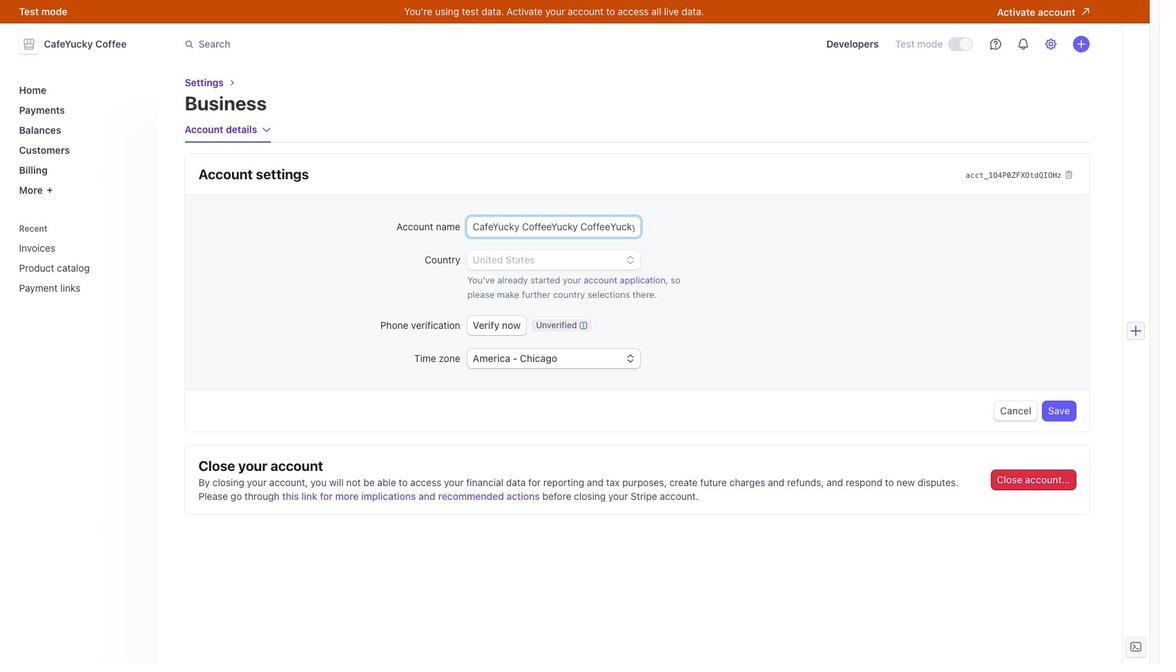 Task type: locate. For each thing, give the bounding box(es) containing it.
Test mode checkbox
[[948, 38, 972, 50]]

None search field
[[176, 31, 566, 57]]

recent element
[[13, 219, 149, 300], [13, 237, 149, 300]]

clear history image
[[135, 225, 143, 233]]

1 recent element from the top
[[13, 219, 149, 300]]



Task type: vqa. For each thing, say whether or not it's contained in the screenshot.
The Customers link
no



Task type: describe. For each thing, give the bounding box(es) containing it.
notifications image
[[1017, 39, 1028, 50]]

help image
[[990, 39, 1001, 50]]

core navigation links element
[[13, 79, 149, 202]]

settings image
[[1045, 39, 1056, 50]]

Search text field
[[176, 31, 566, 57]]

2 recent element from the top
[[13, 237, 149, 300]]

Company text field
[[467, 218, 640, 237]]



